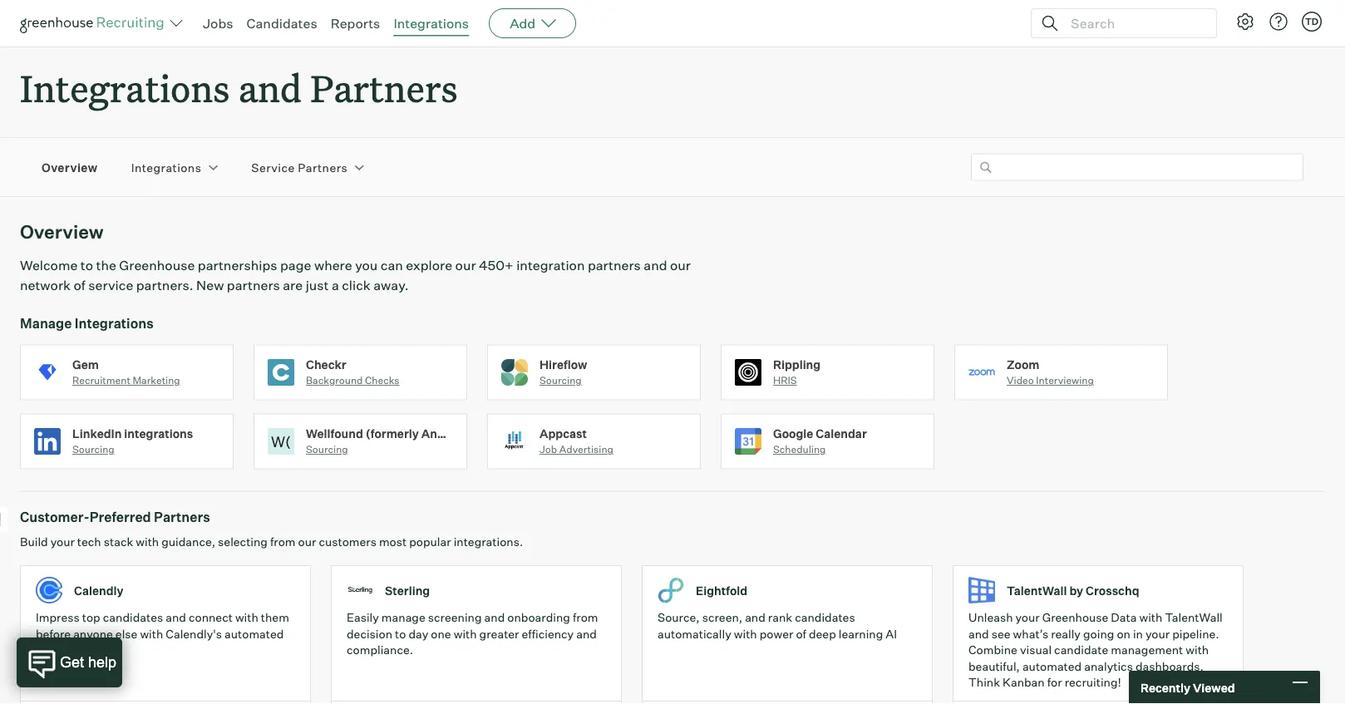 Task type: describe. For each thing, give the bounding box(es) containing it.
think
[[969, 675, 1000, 690]]

the
[[96, 257, 116, 274]]

to inside easily manage screening and onboarding from decision to day one with greater efficiency and compliance.
[[395, 627, 406, 641]]

reports
[[331, 15, 380, 32]]

in
[[1133, 627, 1143, 641]]

2 horizontal spatial our
[[670, 257, 691, 274]]

source,
[[658, 610, 700, 625]]

2 horizontal spatial your
[[1146, 627, 1170, 641]]

service partners link
[[251, 159, 348, 175]]

integrations and partners
[[20, 63, 458, 112]]

integration
[[516, 257, 585, 274]]

add button
[[489, 8, 576, 38]]

pipeline.
[[1172, 627, 1219, 641]]

td button
[[1302, 12, 1322, 32]]

what's
[[1013, 627, 1048, 641]]

jobs
[[203, 15, 233, 32]]

hris
[[773, 374, 797, 387]]

you
[[355, 257, 378, 274]]

onboarding
[[507, 610, 570, 625]]

with inside easily manage screening and onboarding from decision to day one with greater efficiency and compliance.
[[454, 627, 477, 641]]

google calendar scheduling
[[773, 426, 867, 456]]

linkedin
[[72, 426, 122, 441]]

partners for customer-preferred partners
[[154, 509, 210, 526]]

customers
[[319, 535, 377, 549]]

selecting
[[218, 535, 268, 549]]

data
[[1111, 610, 1137, 625]]

crosschq
[[1086, 583, 1139, 598]]

away.
[[373, 277, 409, 294]]

sourcing inside wellfound (formerly angellist talent) sourcing
[[306, 443, 348, 456]]

customer-preferred partners
[[20, 509, 210, 526]]

checkr
[[306, 357, 346, 372]]

and inside unleash your greenhouse data with talentwall and see what's really going on in your pipeline. combine visual candidate management with beautiful, automated analytics dashboards. think kanban for recruiting!
[[969, 627, 989, 641]]

w(
[[271, 432, 291, 451]]

impress top candidates and connect with them before anyone else with calendly's automated scheduling.
[[36, 610, 289, 657]]

one
[[431, 627, 451, 641]]

page
[[280, 257, 311, 274]]

before
[[36, 627, 71, 641]]

with right else
[[140, 627, 163, 641]]

greenhouse recruiting image
[[20, 13, 170, 33]]

else
[[115, 627, 137, 641]]

advertising
[[559, 443, 613, 456]]

customer-
[[20, 509, 90, 526]]

video
[[1007, 374, 1034, 387]]

talent)
[[478, 426, 519, 441]]

background
[[306, 374, 363, 387]]

tech
[[77, 535, 101, 549]]

greenhouse inside unleash your greenhouse data with talentwall and see what's really going on in your pipeline. combine visual candidate management with beautiful, automated analytics dashboards. think kanban for recruiting!
[[1042, 610, 1108, 625]]

configure image
[[1235, 12, 1255, 32]]

from inside easily manage screening and onboarding from decision to day one with greater efficiency and compliance.
[[573, 610, 598, 625]]

see
[[992, 627, 1011, 641]]

them
[[261, 610, 289, 625]]

candidates inside impress top candidates and connect with them before anyone else with calendly's automated scheduling.
[[103, 610, 163, 625]]

integrations.
[[454, 535, 523, 549]]

0 vertical spatial talentwall
[[1007, 583, 1067, 598]]

candidate
[[1054, 643, 1108, 657]]

on
[[1117, 627, 1131, 641]]

efficiency
[[522, 627, 574, 641]]

viewed
[[1193, 680, 1235, 695]]

compliance.
[[347, 643, 413, 657]]

where
[[314, 257, 352, 274]]

manage
[[381, 610, 425, 625]]

candidates inside source, screen, and rank candidates automatically with power of deep learning ai
[[795, 610, 855, 625]]

scheduling.
[[36, 643, 99, 657]]

1 vertical spatial partners
[[227, 277, 280, 294]]

just
[[306, 277, 329, 294]]

service
[[251, 160, 295, 175]]

450+
[[479, 257, 514, 274]]

partners for integrations and partners
[[310, 63, 458, 112]]

rank
[[768, 610, 792, 625]]

td button
[[1299, 8, 1325, 35]]

0 horizontal spatial from
[[270, 535, 296, 549]]

to inside the 'welcome to the greenhouse partnerships page where you can explore our 450+ integration partners and our network of service partners. new partners are just a click away.'
[[80, 257, 93, 274]]

Search text field
[[1067, 11, 1201, 35]]

checks
[[365, 374, 399, 387]]

can
[[381, 257, 403, 274]]

preferred
[[90, 509, 151, 526]]

screening
[[428, 610, 482, 625]]

wellfound (formerly angellist talent) sourcing
[[306, 426, 519, 456]]

angellist
[[421, 426, 476, 441]]

rippling hris
[[773, 357, 821, 387]]

unleash your greenhouse data with talentwall and see what's really going on in your pipeline. combine visual candidate management with beautiful, automated analytics dashboards. think kanban for recruiting!
[[969, 610, 1223, 690]]

with inside source, screen, and rank candidates automatically with power of deep learning ai
[[734, 627, 757, 641]]

talentwall inside unleash your greenhouse data with talentwall and see what's really going on in your pipeline. combine visual candidate management with beautiful, automated analytics dashboards. think kanban for recruiting!
[[1165, 610, 1223, 625]]

automatically
[[658, 627, 731, 641]]

welcome
[[20, 257, 78, 274]]

0 vertical spatial overview
[[42, 160, 98, 175]]

stack
[[104, 535, 133, 549]]

by
[[1069, 583, 1083, 598]]

linkedin integrations sourcing
[[72, 426, 193, 456]]

day
[[409, 627, 428, 641]]

learning
[[839, 627, 883, 641]]

greenhouse inside the 'welcome to the greenhouse partnerships page where you can explore our 450+ integration partners and our network of service partners. new partners are just a click away.'
[[119, 257, 195, 274]]



Task type: vqa. For each thing, say whether or not it's contained in the screenshot.
THE SOURCING in Wellfound (formerly AngelList Talent) Sourcing
yes



Task type: locate. For each thing, give the bounding box(es) containing it.
partners right service
[[298, 160, 348, 175]]

interviewing
[[1036, 374, 1094, 387]]

source, screen, and rank candidates automatically with power of deep learning ai
[[658, 610, 897, 641]]

candidates up else
[[103, 610, 163, 625]]

wellfound
[[306, 426, 363, 441]]

partners up guidance,
[[154, 509, 210, 526]]

greenhouse up partners.
[[119, 257, 195, 274]]

1 horizontal spatial partners
[[588, 257, 641, 274]]

gem
[[72, 357, 99, 372]]

sourcing inside linkedin integrations sourcing
[[72, 443, 114, 456]]

zoom video interviewing
[[1007, 357, 1094, 387]]

to down manage
[[395, 627, 406, 641]]

0 horizontal spatial talentwall
[[1007, 583, 1067, 598]]

scheduling
[[773, 443, 826, 456]]

recently viewed
[[1141, 680, 1235, 695]]

(formerly
[[366, 426, 419, 441]]

partners right integration
[[588, 257, 641, 274]]

new
[[196, 277, 224, 294]]

talentwall by crosschq
[[1007, 583, 1139, 598]]

to
[[80, 257, 93, 274], [395, 627, 406, 641]]

1 horizontal spatial automated
[[1022, 659, 1082, 674]]

rippling
[[773, 357, 821, 372]]

for
[[1047, 675, 1062, 690]]

to left the
[[80, 257, 93, 274]]

integrations
[[124, 426, 193, 441]]

with down pipeline.
[[1186, 643, 1209, 657]]

and inside the 'welcome to the greenhouse partnerships page where you can explore our 450+ integration partners and our network of service partners. new partners are just a click away.'
[[644, 257, 667, 274]]

hireflow
[[540, 357, 587, 372]]

talentwall up pipeline.
[[1165, 610, 1223, 625]]

zoom
[[1007, 357, 1040, 372]]

1 vertical spatial overview
[[20, 220, 104, 243]]

most
[[379, 535, 407, 549]]

eightfold
[[696, 583, 748, 598]]

2 vertical spatial partners
[[154, 509, 210, 526]]

your for build
[[50, 535, 75, 549]]

service
[[88, 277, 133, 294]]

1 horizontal spatial to
[[395, 627, 406, 641]]

1 horizontal spatial sourcing
[[306, 443, 348, 456]]

0 horizontal spatial of
[[74, 277, 85, 294]]

build
[[20, 535, 48, 549]]

checkr background checks
[[306, 357, 399, 387]]

gem recruitment marketing
[[72, 357, 180, 387]]

0 horizontal spatial partners
[[227, 277, 280, 294]]

1 horizontal spatial candidates
[[795, 610, 855, 625]]

calendly
[[74, 583, 123, 598]]

our
[[455, 257, 476, 274], [670, 257, 691, 274], [298, 535, 316, 549]]

explore
[[406, 257, 452, 274]]

sourcing down wellfound
[[306, 443, 348, 456]]

are
[[283, 277, 303, 294]]

power
[[760, 627, 793, 641]]

0 vertical spatial greenhouse
[[119, 257, 195, 274]]

your up management
[[1146, 627, 1170, 641]]

1 vertical spatial integrations link
[[131, 159, 201, 175]]

and
[[238, 63, 302, 112], [644, 257, 667, 274], [166, 610, 186, 625], [484, 610, 505, 625], [745, 610, 766, 625], [576, 627, 597, 641], [969, 627, 989, 641]]

of inside the 'welcome to the greenhouse partnerships page where you can explore our 450+ integration partners and our network of service partners. new partners are just a click away.'
[[74, 277, 85, 294]]

impress
[[36, 610, 80, 625]]

management
[[1111, 643, 1183, 657]]

popular
[[409, 535, 451, 549]]

and inside source, screen, and rank candidates automatically with power of deep learning ai
[[745, 610, 766, 625]]

greenhouse
[[119, 257, 195, 274], [1042, 610, 1108, 625]]

with right the stack
[[136, 535, 159, 549]]

click
[[342, 277, 371, 294]]

0 horizontal spatial your
[[50, 535, 75, 549]]

0 vertical spatial from
[[270, 535, 296, 549]]

with down screening
[[454, 627, 477, 641]]

automated inside unleash your greenhouse data with talentwall and see what's really going on in your pipeline. combine visual candidate management with beautiful, automated analytics dashboards. think kanban for recruiting!
[[1022, 659, 1082, 674]]

integrations
[[394, 15, 469, 32], [20, 63, 230, 112], [131, 160, 201, 175], [75, 315, 154, 331]]

unleash
[[969, 610, 1013, 625]]

kanban
[[1003, 675, 1045, 690]]

of left deep
[[796, 627, 806, 641]]

1 vertical spatial of
[[796, 627, 806, 641]]

1 horizontal spatial your
[[1016, 610, 1040, 625]]

a
[[332, 277, 339, 294]]

of inside source, screen, and rank candidates automatically with power of deep learning ai
[[796, 627, 806, 641]]

1 vertical spatial from
[[573, 610, 598, 625]]

recently
[[1141, 680, 1190, 695]]

candidates up deep
[[795, 610, 855, 625]]

0 horizontal spatial sourcing
[[72, 443, 114, 456]]

integrations link
[[394, 15, 469, 32], [131, 159, 201, 175]]

with down screen,
[[734, 627, 757, 641]]

0 vertical spatial automated
[[225, 627, 284, 641]]

0 vertical spatial of
[[74, 277, 85, 294]]

partners down partnerships
[[227, 277, 280, 294]]

your for unleash
[[1016, 610, 1040, 625]]

your down customer-
[[50, 535, 75, 549]]

2 vertical spatial your
[[1146, 627, 1170, 641]]

service partners
[[251, 160, 348, 175]]

0 horizontal spatial our
[[298, 535, 316, 549]]

from
[[270, 535, 296, 549], [573, 610, 598, 625]]

1 vertical spatial talentwall
[[1165, 610, 1223, 625]]

partners.
[[136, 277, 193, 294]]

candidates
[[103, 610, 163, 625], [795, 610, 855, 625]]

dashboards.
[[1136, 659, 1204, 674]]

0 horizontal spatial automated
[[225, 627, 284, 641]]

0 horizontal spatial greenhouse
[[119, 257, 195, 274]]

talentwall
[[1007, 583, 1067, 598], [1165, 610, 1223, 625]]

0 vertical spatial integrations link
[[394, 15, 469, 32]]

appcast job advertising
[[540, 426, 613, 456]]

talentwall left the by
[[1007, 583, 1067, 598]]

partners
[[588, 257, 641, 274], [227, 277, 280, 294]]

with up in on the right bottom of page
[[1139, 610, 1163, 625]]

1 horizontal spatial greenhouse
[[1042, 610, 1108, 625]]

automated inside impress top candidates and connect with them before anyone else with calendly's automated scheduling.
[[225, 627, 284, 641]]

2 horizontal spatial sourcing
[[540, 374, 582, 387]]

1 horizontal spatial of
[[796, 627, 806, 641]]

0 horizontal spatial candidates
[[103, 610, 163, 625]]

visual
[[1020, 643, 1052, 657]]

add
[[510, 15, 536, 32]]

2 candidates from the left
[[795, 610, 855, 625]]

1 vertical spatial your
[[1016, 610, 1040, 625]]

anyone
[[73, 627, 113, 641]]

td
[[1305, 16, 1319, 27]]

1 horizontal spatial from
[[573, 610, 598, 625]]

overview
[[42, 160, 98, 175], [20, 220, 104, 243]]

1 vertical spatial to
[[395, 627, 406, 641]]

easily manage screening and onboarding from decision to day one with greater efficiency and compliance.
[[347, 610, 598, 657]]

1 vertical spatial automated
[[1022, 659, 1082, 674]]

of left the service
[[74, 277, 85, 294]]

job
[[540, 443, 557, 456]]

greenhouse up really
[[1042, 610, 1108, 625]]

1 horizontal spatial integrations link
[[394, 15, 469, 32]]

your up what's
[[1016, 610, 1040, 625]]

automated down them
[[225, 627, 284, 641]]

from up 'efficiency' at the bottom left of page
[[573, 610, 598, 625]]

1 vertical spatial greenhouse
[[1042, 610, 1108, 625]]

network
[[20, 277, 71, 294]]

0 horizontal spatial integrations link
[[131, 159, 201, 175]]

partnerships
[[198, 257, 277, 274]]

sourcing down the linkedin
[[72, 443, 114, 456]]

partners down reports link
[[310, 63, 458, 112]]

sourcing down hireflow
[[540, 374, 582, 387]]

manage integrations
[[20, 315, 154, 331]]

0 horizontal spatial to
[[80, 257, 93, 274]]

with
[[136, 535, 159, 549], [235, 610, 258, 625], [1139, 610, 1163, 625], [140, 627, 163, 641], [454, 627, 477, 641], [734, 627, 757, 641], [1186, 643, 1209, 657]]

sterling
[[385, 583, 430, 598]]

decision
[[347, 627, 392, 641]]

greater
[[479, 627, 519, 641]]

calendar
[[816, 426, 867, 441]]

0 vertical spatial partners
[[588, 257, 641, 274]]

marketing
[[133, 374, 180, 387]]

screen,
[[702, 610, 742, 625]]

partners
[[310, 63, 458, 112], [298, 160, 348, 175], [154, 509, 210, 526]]

candidates link
[[247, 15, 317, 32]]

1 horizontal spatial talentwall
[[1165, 610, 1223, 625]]

recruiting!
[[1065, 675, 1121, 690]]

1 horizontal spatial our
[[455, 257, 476, 274]]

0 vertical spatial your
[[50, 535, 75, 549]]

candidates
[[247, 15, 317, 32]]

sourcing inside hireflow sourcing
[[540, 374, 582, 387]]

with left them
[[235, 610, 258, 625]]

1 vertical spatial partners
[[298, 160, 348, 175]]

overview link
[[42, 159, 98, 175]]

0 vertical spatial partners
[[310, 63, 458, 112]]

hireflow sourcing
[[540, 357, 587, 387]]

1 candidates from the left
[[103, 610, 163, 625]]

0 vertical spatial to
[[80, 257, 93, 274]]

automated up for
[[1022, 659, 1082, 674]]

top
[[82, 610, 100, 625]]

from right selecting
[[270, 535, 296, 549]]

of
[[74, 277, 85, 294], [796, 627, 806, 641]]

manage
[[20, 315, 72, 331]]

None text field
[[971, 154, 1304, 181]]

and inside impress top candidates and connect with them before anyone else with calendly's automated scheduling.
[[166, 610, 186, 625]]



